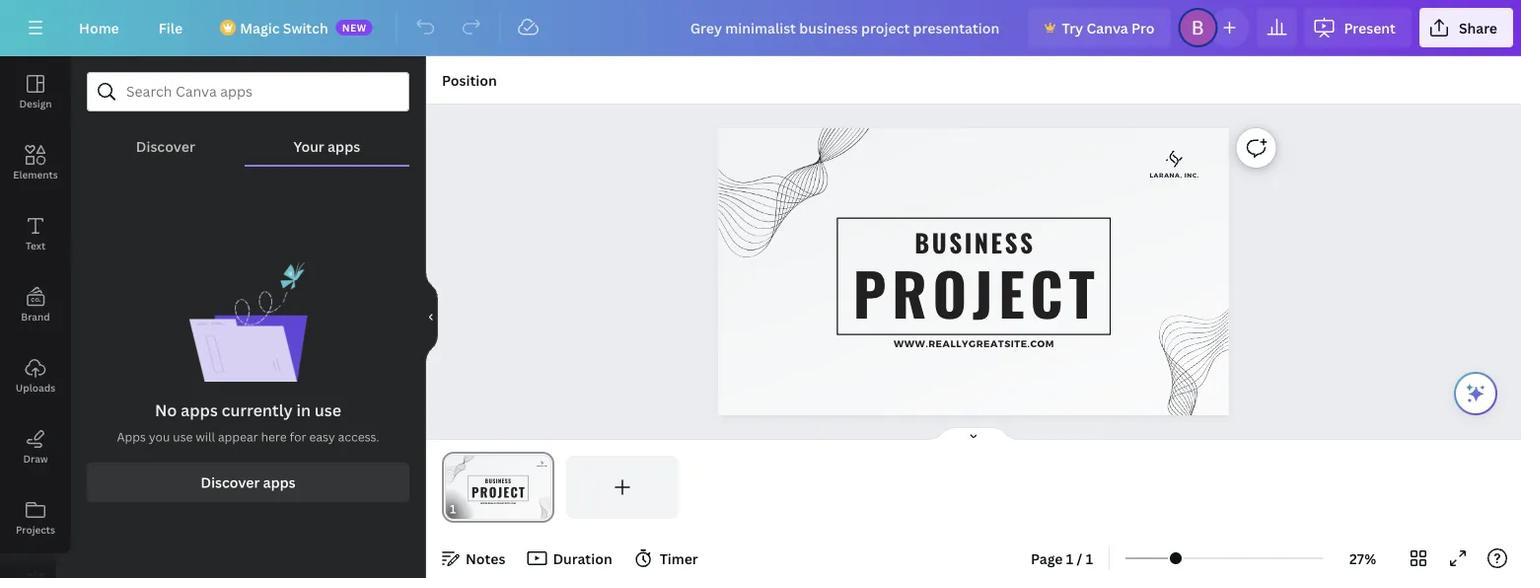 Task type: vqa. For each thing, say whether or not it's contained in the screenshot.
The Use
yes



Task type: locate. For each thing, give the bounding box(es) containing it.
1 right / in the right of the page
[[1086, 549, 1093, 568]]

0 vertical spatial apps
[[328, 137, 360, 155]]

1 vertical spatial apps
[[181, 400, 218, 421]]

inc.
[[1185, 172, 1200, 179]]

page 1 image
[[442, 456, 554, 519]]

0 vertical spatial use
[[315, 400, 341, 421]]

will
[[196, 429, 215, 445]]

use left will
[[173, 429, 193, 445]]

0 vertical spatial discover
[[136, 137, 195, 155]]

projects
[[16, 523, 55, 536]]

larana, inc.
[[1150, 172, 1200, 179]]

apps for discover
[[263, 473, 296, 492]]

notes
[[466, 549, 506, 568]]

1 horizontal spatial apps
[[263, 473, 296, 492]]

discover apps
[[201, 473, 296, 492]]

try
[[1062, 18, 1084, 37]]

notes button
[[434, 543, 514, 574]]

side panel tab list
[[0, 56, 71, 578]]

page
[[1031, 549, 1063, 568]]

discover button
[[87, 112, 244, 165]]

text button
[[0, 198, 71, 269]]

apps for no
[[181, 400, 218, 421]]

0 horizontal spatial use
[[173, 429, 193, 445]]

2 horizontal spatial apps
[[328, 137, 360, 155]]

1 horizontal spatial 1
[[1086, 549, 1093, 568]]

draw button
[[0, 411, 71, 483]]

use right in
[[315, 400, 341, 421]]

hide pages image
[[927, 426, 1021, 442]]

apps right your
[[328, 137, 360, 155]]

business
[[915, 224, 1035, 261]]

your apps button
[[244, 112, 410, 165]]

0 horizontal spatial apps
[[181, 400, 218, 421]]

0 horizontal spatial discover
[[136, 137, 195, 155]]

1 vertical spatial use
[[173, 429, 193, 445]]

draw
[[23, 452, 48, 465]]

1 vertical spatial discover
[[201, 473, 260, 492]]

new
[[342, 21, 367, 34]]

apps inside button
[[328, 137, 360, 155]]

elements button
[[0, 127, 71, 198]]

in
[[296, 400, 311, 421]]

your apps
[[294, 137, 360, 155]]

Design title text field
[[675, 8, 1021, 47]]

design
[[19, 97, 52, 110]]

1 horizontal spatial discover
[[201, 473, 260, 492]]

brand
[[21, 310, 50, 323]]

duration button
[[521, 543, 620, 574]]

apps inside button
[[263, 473, 296, 492]]

discover for discover
[[136, 137, 195, 155]]

apps up will
[[181, 400, 218, 421]]

1
[[1067, 549, 1074, 568], [1086, 549, 1093, 568]]

discover apps button
[[87, 463, 410, 502]]

hide image
[[425, 270, 438, 365]]

use
[[315, 400, 341, 421], [173, 429, 193, 445]]

easy
[[309, 429, 335, 445]]

1 horizontal spatial use
[[315, 400, 341, 421]]

1 1 from the left
[[1067, 549, 1074, 568]]

switch
[[283, 18, 328, 37]]

present
[[1344, 18, 1396, 37]]

file button
[[143, 8, 199, 47]]

timer button
[[628, 543, 706, 574]]

apps
[[328, 137, 360, 155], [181, 400, 218, 421], [263, 473, 296, 492]]

apps inside no apps currently in use apps you use will appear here for easy access.
[[181, 400, 218, 421]]

currently
[[222, 400, 293, 421]]

apps for your
[[328, 137, 360, 155]]

no
[[155, 400, 177, 421]]

1 left / in the right of the page
[[1067, 549, 1074, 568]]

projects button
[[0, 483, 71, 554]]

try canva pro
[[1062, 18, 1155, 37]]

2 vertical spatial apps
[[263, 473, 296, 492]]

0 horizontal spatial 1
[[1067, 549, 1074, 568]]

apps down here
[[263, 473, 296, 492]]

design button
[[0, 56, 71, 127]]

discover
[[136, 137, 195, 155], [201, 473, 260, 492]]



Task type: describe. For each thing, give the bounding box(es) containing it.
apps
[[117, 429, 146, 445]]

text
[[26, 239, 46, 252]]

main menu bar
[[0, 0, 1522, 56]]

you
[[149, 429, 170, 445]]

for
[[290, 429, 306, 445]]

pro
[[1132, 18, 1155, 37]]

magic
[[240, 18, 280, 37]]

timer
[[660, 549, 698, 568]]

www.reallygreatsite.com
[[894, 338, 1055, 350]]

home
[[79, 18, 119, 37]]

here
[[261, 429, 287, 445]]

Page title text field
[[465, 499, 473, 519]]

present button
[[1305, 8, 1412, 47]]

try canva pro button
[[1029, 8, 1171, 47]]

uploads
[[16, 381, 55, 394]]

discover for discover apps
[[201, 473, 260, 492]]

position
[[442, 71, 497, 89]]

no apps currently in use apps you use will appear here for easy access.
[[117, 400, 379, 445]]

27%
[[1350, 549, 1377, 568]]

larana,
[[1150, 172, 1183, 179]]

share
[[1459, 18, 1498, 37]]

canva assistant image
[[1464, 382, 1488, 406]]

magic switch
[[240, 18, 328, 37]]

27% button
[[1331, 543, 1395, 574]]

position button
[[434, 64, 505, 96]]

file
[[159, 18, 183, 37]]

/
[[1077, 549, 1083, 568]]

your
[[294, 137, 324, 155]]

page 1 / 1
[[1031, 549, 1093, 568]]

appear
[[218, 429, 258, 445]]

uploads button
[[0, 340, 71, 411]]

share button
[[1420, 8, 1514, 47]]

home link
[[63, 8, 135, 47]]

project
[[853, 249, 1101, 335]]

duration
[[553, 549, 612, 568]]

elements
[[13, 168, 58, 181]]

2 1 from the left
[[1086, 549, 1093, 568]]

brand button
[[0, 269, 71, 340]]

canva
[[1087, 18, 1129, 37]]

empty folder image displayed when there are no installed apps image
[[189, 262, 307, 382]]

Search Canva apps search field
[[126, 73, 370, 111]]

access.
[[338, 429, 379, 445]]



